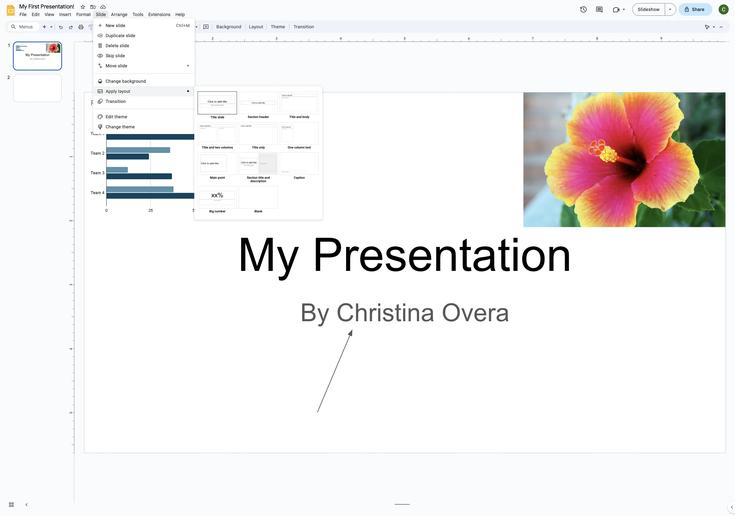 Task type: vqa. For each thing, say whether or not it's contained in the screenshot.


Task type: describe. For each thing, give the bounding box(es) containing it.
row containing title and two columns
[[197, 121, 320, 152]]

select line image
[[194, 23, 198, 25]]

transition
[[294, 24, 314, 30]]

change b ackground
[[106, 79, 146, 84]]

menu containing n
[[93, 0, 195, 356]]

section header
[[248, 115, 269, 119]]

number
[[215, 210, 226, 213]]

ctrl+m
[[176, 23, 190, 28]]

caption
[[294, 176, 305, 180]]

layout
[[118, 89, 130, 94]]

one column text
[[288, 146, 311, 149]]

s
[[106, 53, 108, 58]]

t
[[122, 124, 124, 129]]

section for section title and description
[[247, 176, 258, 180]]

menu bar inside the menu bar "banner"
[[17, 8, 187, 19]]

only
[[259, 146, 265, 149]]

header
[[259, 115, 269, 119]]

change theme t element
[[106, 124, 137, 129]]

theme button
[[268, 22, 288, 32]]

title for title only
[[252, 146, 258, 149]]

lete
[[111, 43, 118, 48]]

d uplicate slide
[[106, 33, 135, 38]]

one
[[288, 146, 294, 149]]

new slide with layout image
[[49, 23, 53, 25]]

theme
[[271, 24, 285, 30]]

slide menu item
[[93, 11, 108, 18]]

Rename text field
[[17, 3, 78, 10]]

main point
[[210, 176, 225, 180]]

title
[[258, 176, 264, 180]]

► for a pply layout
[[187, 89, 190, 93]]

edit for edit the m e
[[106, 114, 113, 119]]

slideshow
[[638, 7, 660, 12]]

blank
[[255, 210, 262, 213]]

layout
[[249, 24, 263, 30]]

title for title and two columns
[[202, 146, 208, 149]]

row containing main point
[[197, 152, 320, 185]]

ansition
[[110, 99, 126, 104]]

share button
[[679, 3, 713, 16]]

move slide v element
[[106, 63, 129, 68]]

help
[[176, 12, 185, 17]]

section title and description
[[247, 176, 270, 183]]

main
[[210, 176, 217, 180]]

r
[[108, 99, 110, 104]]

main toolbar
[[39, 22, 317, 32]]

a pply layout
[[106, 89, 130, 94]]

ctrl+m element
[[169, 22, 190, 29]]

big
[[209, 210, 214, 213]]

view menu item
[[42, 11, 57, 18]]

insert
[[59, 12, 71, 17]]

new slide n element
[[106, 23, 127, 28]]

d for e
[[106, 43, 109, 48]]

description
[[251, 180, 266, 183]]

change background b element
[[106, 79, 148, 84]]

and for two
[[209, 146, 214, 149]]

duplicate slide d element
[[106, 33, 137, 38]]

column
[[294, 146, 305, 149]]

apply layout a element
[[106, 89, 132, 94]]

change for change t heme
[[106, 124, 121, 129]]

file
[[20, 12, 27, 17]]

file menu item
[[17, 11, 29, 18]]

d for uplicate
[[106, 33, 109, 38]]

slide
[[96, 12, 106, 17]]

point
[[218, 176, 225, 180]]

columns
[[221, 146, 233, 149]]

slide right uplicate
[[126, 33, 135, 38]]

s kip slide
[[106, 53, 125, 58]]

title for title slide
[[211, 116, 217, 119]]

a
[[106, 89, 109, 94]]

arrange menu item
[[108, 11, 130, 18]]

extensions
[[148, 12, 171, 17]]

m
[[121, 114, 125, 119]]



Task type: locate. For each thing, give the bounding box(es) containing it.
extensions menu item
[[146, 11, 173, 18]]

0 vertical spatial e
[[109, 43, 111, 48]]

3 row from the top
[[197, 152, 320, 185]]

title left body
[[289, 115, 296, 119]]

n ew slide
[[106, 23, 125, 28]]

body
[[303, 115, 309, 119]]

e right the mo
[[114, 63, 117, 68]]

title up title and two columns
[[211, 116, 217, 119]]

change left the t
[[106, 124, 121, 129]]

and for body
[[296, 115, 302, 119]]

edit menu item
[[29, 11, 42, 18]]

2 horizontal spatial and
[[296, 115, 302, 119]]

row
[[197, 91, 320, 121], [197, 121, 320, 152], [197, 152, 320, 185], [197, 185, 320, 215]]

e up kip
[[109, 43, 111, 48]]

title only
[[252, 146, 265, 149]]

2 d from the top
[[106, 43, 109, 48]]

slide
[[116, 23, 125, 28], [126, 33, 135, 38], [120, 43, 129, 48], [115, 53, 125, 58], [118, 63, 127, 68], [218, 116, 224, 119]]

tools menu item
[[130, 11, 146, 18]]

1 horizontal spatial e
[[114, 63, 117, 68]]

1 vertical spatial d
[[106, 43, 109, 48]]

and
[[296, 115, 302, 119], [209, 146, 214, 149], [265, 176, 270, 180]]

1 d from the top
[[106, 33, 109, 38]]

pply
[[109, 89, 117, 94]]

format menu item
[[74, 11, 93, 18]]

transition button
[[291, 22, 317, 32]]

kip
[[108, 53, 114, 58]]

slide right kip
[[115, 53, 125, 58]]

d
[[106, 33, 109, 38], [106, 43, 109, 48]]

edit left the
[[106, 114, 113, 119]]

change for change b ackground
[[106, 79, 121, 84]]

help menu item
[[173, 11, 187, 18]]

1 vertical spatial ►
[[187, 89, 190, 93]]

0 vertical spatial ►
[[187, 64, 190, 67]]

insert menu item
[[57, 11, 74, 18]]

0 vertical spatial d
[[106, 33, 109, 38]]

section for section header
[[248, 115, 259, 119]]

►
[[187, 64, 190, 67], [187, 89, 190, 93]]

menu bar containing file
[[17, 8, 187, 19]]

arrange
[[111, 12, 128, 17]]

2 ► from the top
[[187, 89, 190, 93]]

n
[[106, 23, 109, 28]]

edit right file 'menu item'
[[32, 12, 40, 17]]

application containing slideshow
[[0, 0, 735, 517]]

mo v e slide
[[106, 63, 127, 68]]

menu bar banner
[[0, 0, 735, 517]]

0 vertical spatial edit
[[32, 12, 40, 17]]

1 vertical spatial section
[[247, 176, 258, 180]]

navigation
[[0, 36, 69, 517]]

start slideshow (⌘+enter) image
[[669, 9, 672, 10]]

1 horizontal spatial and
[[265, 176, 270, 180]]

t r ansition
[[106, 99, 126, 104]]

background
[[216, 24, 241, 30]]

the
[[115, 114, 121, 119]]

title left only
[[252, 146, 258, 149]]

heme
[[124, 124, 135, 129]]

1 change from the top
[[106, 79, 121, 84]]

d left lete
[[106, 43, 109, 48]]

v
[[112, 63, 114, 68]]

2 horizontal spatial e
[[125, 114, 127, 119]]

ew
[[109, 23, 115, 28]]

two
[[215, 146, 220, 149]]

and left two
[[209, 146, 214, 149]]

skip slide s element
[[106, 53, 127, 58]]

b
[[122, 79, 125, 84]]

slide up two
[[218, 116, 224, 119]]

title and body
[[289, 115, 309, 119]]

mode and view toolbar
[[703, 20, 726, 33]]

edit the m e
[[106, 114, 127, 119]]

layout button
[[247, 22, 265, 32]]

menu
[[93, 0, 195, 356]]

2 change from the top
[[106, 124, 121, 129]]

uplicate
[[109, 33, 125, 38]]

edit theme m element
[[106, 114, 129, 119]]

2 vertical spatial e
[[125, 114, 127, 119]]

slide right lete
[[120, 43, 129, 48]]

row containing section header
[[197, 91, 320, 121]]

slideshow button
[[633, 3, 665, 16]]

0 vertical spatial change
[[106, 79, 121, 84]]

ackground
[[125, 79, 146, 84]]

section
[[248, 115, 259, 119], [247, 176, 258, 180]]

and inside section title and description
[[265, 176, 270, 180]]

0 horizontal spatial edit
[[32, 12, 40, 17]]

Menus field
[[8, 22, 39, 31]]

menu bar
[[17, 8, 187, 19]]

row containing big number
[[197, 185, 320, 215]]

Star checkbox
[[78, 3, 87, 11]]

title for title and body
[[289, 115, 296, 119]]

change left b
[[106, 79, 121, 84]]

title slide
[[211, 116, 224, 119]]

e right the
[[125, 114, 127, 119]]

► for e slide
[[187, 64, 190, 67]]

1 ► from the top
[[187, 64, 190, 67]]

change
[[106, 79, 121, 84], [106, 124, 121, 129]]

slide right v
[[118, 63, 127, 68]]

0 horizontal spatial e
[[109, 43, 111, 48]]

2 vertical spatial and
[[265, 176, 270, 180]]

2 row from the top
[[197, 121, 320, 152]]

change t heme
[[106, 124, 135, 129]]

section left title
[[247, 176, 258, 180]]

1 vertical spatial change
[[106, 124, 121, 129]]

and left body
[[296, 115, 302, 119]]

1 vertical spatial and
[[209, 146, 214, 149]]

1 vertical spatial e
[[114, 63, 117, 68]]

text
[[306, 146, 311, 149]]

edit
[[32, 12, 40, 17], [106, 114, 113, 119]]

tools
[[133, 12, 143, 17]]

transition r element
[[106, 99, 128, 104]]

0 vertical spatial and
[[296, 115, 302, 119]]

t
[[106, 99, 108, 104]]

big number
[[209, 210, 226, 213]]

section inside section title and description
[[247, 176, 258, 180]]

share
[[692, 7, 705, 12]]

1 row from the top
[[197, 91, 320, 121]]

d e lete slide
[[106, 43, 129, 48]]

edit inside menu
[[106, 114, 113, 119]]

e
[[109, 43, 111, 48], [114, 63, 117, 68], [125, 114, 127, 119]]

and right title
[[265, 176, 270, 180]]

d down n in the left top of the page
[[106, 33, 109, 38]]

0 vertical spatial section
[[248, 115, 259, 119]]

view
[[45, 12, 54, 17]]

format
[[76, 12, 91, 17]]

title
[[289, 115, 296, 119], [211, 116, 217, 119], [202, 146, 208, 149], [252, 146, 258, 149]]

1 vertical spatial edit
[[106, 114, 113, 119]]

delete slide e element
[[106, 43, 131, 48]]

title and two columns
[[202, 146, 233, 149]]

mo
[[106, 63, 112, 68]]

cell
[[279, 185, 320, 215]]

application
[[0, 0, 735, 517]]

0 horizontal spatial and
[[209, 146, 214, 149]]

section left header
[[248, 115, 259, 119]]

background button
[[214, 22, 244, 32]]

1 horizontal spatial edit
[[106, 114, 113, 119]]

title left two
[[202, 146, 208, 149]]

slide right ew
[[116, 23, 125, 28]]

4 row from the top
[[197, 185, 320, 215]]

edit inside menu item
[[32, 12, 40, 17]]

edit for edit
[[32, 12, 40, 17]]



